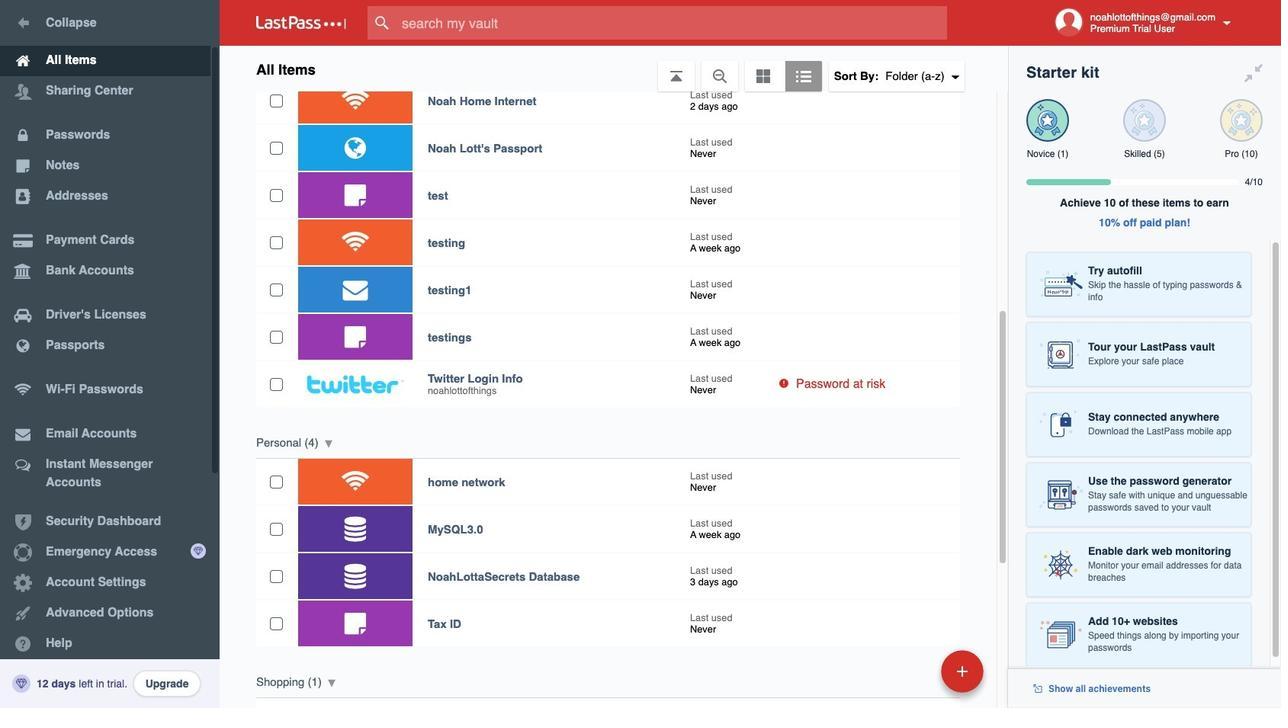 Task type: describe. For each thing, give the bounding box(es) containing it.
search my vault text field
[[368, 6, 977, 40]]

new item navigation
[[836, 646, 993, 709]]

new item element
[[836, 650, 989, 693]]

main navigation navigation
[[0, 0, 220, 709]]

vault options navigation
[[220, 46, 1008, 92]]



Task type: locate. For each thing, give the bounding box(es) containing it.
Search search field
[[368, 6, 977, 40]]

lastpass image
[[256, 16, 346, 30]]



Task type: vqa. For each thing, say whether or not it's contained in the screenshot.
text box
no



